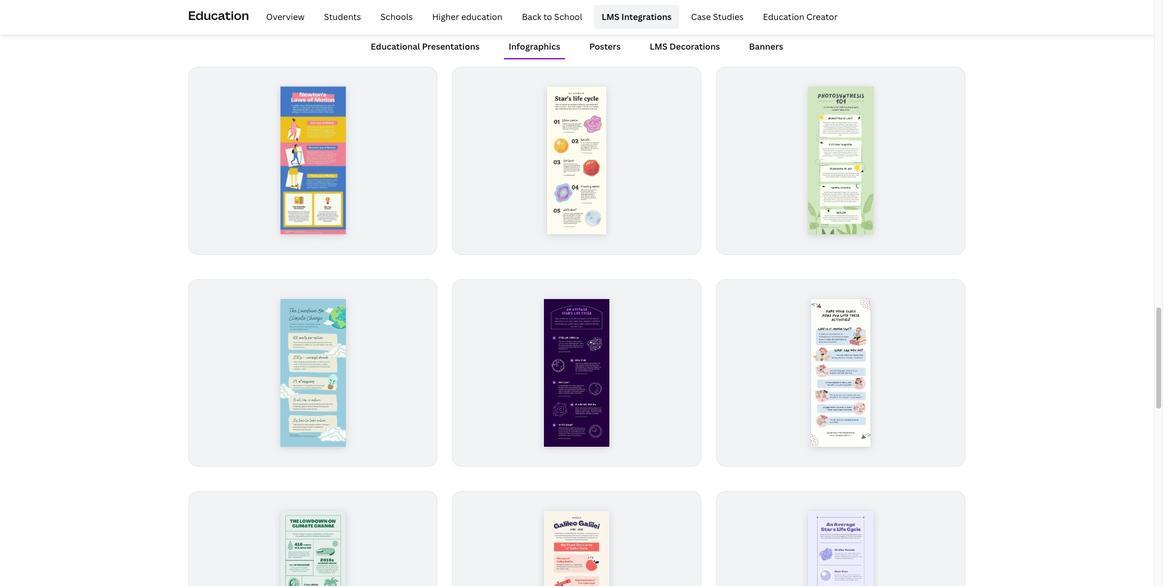 Task type: locate. For each thing, give the bounding box(es) containing it.
lms down integrations
[[650, 41, 668, 52]]

higher education
[[432, 11, 503, 22]]

educational
[[371, 41, 420, 52]]

save
[[358, 7, 381, 20]]

save time by customizing our free, educational templates for all different subjects and grades.
[[358, 7, 796, 20]]

infographics
[[509, 41, 561, 52]]

creator
[[807, 11, 838, 22]]

customizing
[[420, 7, 476, 20]]

school
[[554, 11, 583, 22]]

lms inside menu bar
[[602, 11, 620, 22]]

schools link
[[373, 5, 420, 29]]

red and indigo flat graphic galileo galilei astronomy infographic image
[[545, 512, 610, 587]]

0 horizontal spatial education
[[188, 7, 249, 24]]

0 vertical spatial lms
[[602, 11, 620, 22]]

education
[[461, 11, 503, 22]]

to
[[544, 11, 552, 22]]

lms left for
[[602, 11, 620, 22]]

lms
[[602, 11, 620, 22], [650, 41, 668, 52]]

green organic natural photosynthesis biology infographic image
[[809, 87, 874, 235]]

education
[[188, 7, 249, 24], [763, 11, 805, 22]]

education inside menu bar
[[763, 11, 805, 22]]

lms integrations link
[[595, 5, 679, 29]]

education for education creator
[[763, 11, 805, 22]]

and
[[742, 7, 760, 20]]

1 horizontal spatial lms
[[650, 41, 668, 52]]

students
[[324, 11, 361, 22]]

by
[[406, 7, 418, 20]]

menu bar
[[254, 5, 845, 29]]

1 vertical spatial lms
[[650, 41, 668, 52]]

schools
[[381, 11, 413, 22]]

educational presentations
[[371, 41, 480, 52]]

back to school link
[[515, 5, 590, 29]]

1 horizontal spatial education
[[763, 11, 805, 22]]

banners button
[[745, 35, 788, 58]]

educational presentations button
[[366, 35, 485, 58]]

0 horizontal spatial lms
[[602, 11, 620, 22]]

lms for lms decorations
[[650, 41, 668, 52]]

lms integrations
[[602, 11, 672, 22]]

menu bar containing overview
[[254, 5, 845, 29]]

time
[[383, 7, 404, 20]]

free,
[[497, 7, 518, 20]]

lms inside button
[[650, 41, 668, 52]]

lavender flat graphic star life cycle astronomy infographic image
[[809, 512, 874, 587]]

grades.
[[762, 7, 796, 20]]

case studies
[[691, 11, 744, 22]]

indigo and purple lined star life cycle astronomy infographic image
[[545, 299, 610, 448]]

case
[[691, 11, 711, 22]]



Task type: describe. For each thing, give the bounding box(es) containing it.
back to school
[[522, 11, 583, 22]]

posters button
[[585, 35, 626, 58]]

infographics button
[[504, 35, 565, 58]]

blue lined climate change environment infographic image
[[280, 299, 346, 448]]

for
[[628, 7, 642, 20]]

overview link
[[259, 5, 312, 29]]

studies
[[713, 11, 744, 22]]

beige organic star life cycle astronomy infographic image
[[548, 87, 607, 235]]

back
[[522, 11, 542, 22]]

pink blue cute illustration school & education infographics image
[[812, 299, 871, 448]]

all
[[644, 7, 655, 20]]

banners
[[749, 41, 784, 52]]

templates
[[578, 7, 625, 20]]

our
[[479, 7, 495, 20]]

presentations
[[422, 41, 480, 52]]

overview
[[266, 11, 305, 22]]

green lined climate change environment infographic image
[[280, 512, 346, 587]]

students link
[[317, 5, 368, 29]]

blue pink and yellow flat graphic law of motion physics infographic image
[[280, 87, 346, 235]]

lms decorations
[[650, 41, 720, 52]]

lms for lms integrations
[[602, 11, 620, 22]]

lms decorations button
[[645, 35, 725, 58]]

educational
[[521, 7, 576, 20]]

case studies link
[[684, 5, 751, 29]]

integrations
[[622, 11, 672, 22]]

higher education link
[[425, 5, 510, 29]]

higher
[[432, 11, 459, 22]]

education creator
[[763, 11, 838, 22]]

education for education
[[188, 7, 249, 24]]

posters
[[590, 41, 621, 52]]

education creator link
[[756, 5, 845, 29]]

subjects
[[701, 7, 740, 20]]

different
[[657, 7, 698, 20]]

decorations
[[670, 41, 720, 52]]



Task type: vqa. For each thing, say whether or not it's contained in the screenshot.
Infographics
yes



